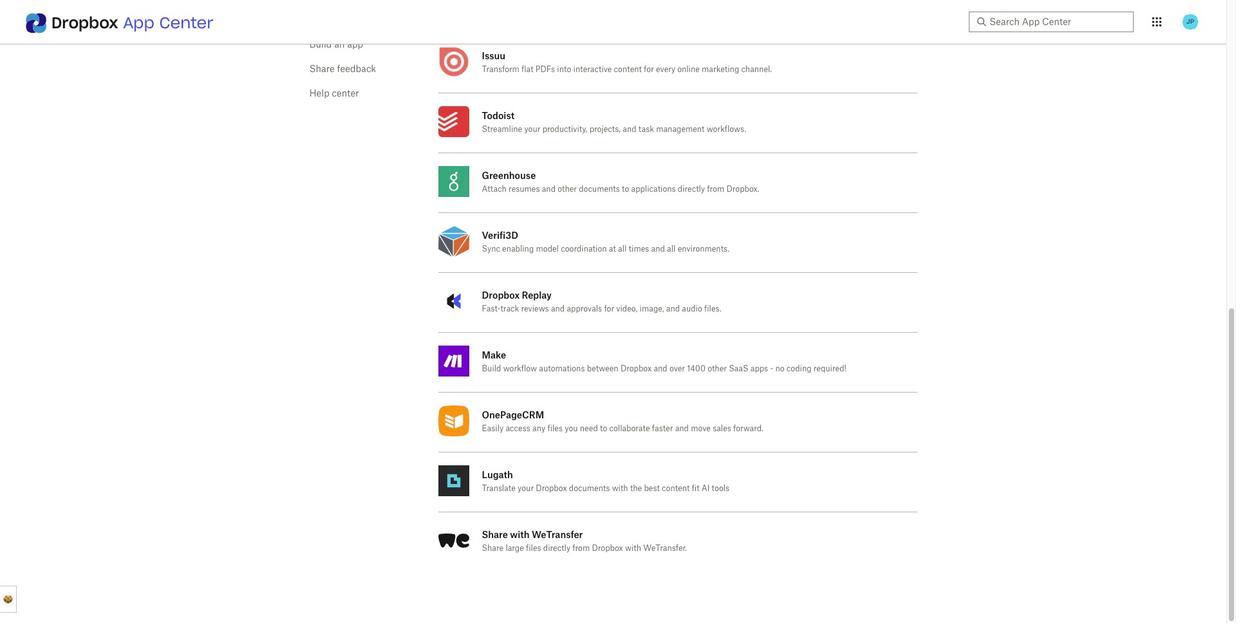 Task type: locate. For each thing, give the bounding box(es) containing it.
documents inside greenhouse attach resumes and other documents to applications directly from dropbox.
[[579, 185, 620, 193]]

1 horizontal spatial build
[[482, 365, 501, 373]]

0 horizontal spatial to
[[600, 425, 608, 433]]

0 horizontal spatial for
[[604, 305, 614, 313]]

from down wetransfer
[[573, 545, 590, 553]]

for left video,
[[604, 305, 614, 313]]

1 horizontal spatial other
[[708, 365, 727, 373]]

with left the wetransfer.
[[625, 545, 641, 553]]

0 vertical spatial to
[[622, 185, 629, 193]]

online
[[678, 66, 700, 73]]

0 horizontal spatial content
[[614, 66, 642, 73]]

0 horizontal spatial directly
[[543, 545, 571, 553]]

1 vertical spatial from
[[573, 545, 590, 553]]

make
[[482, 350, 506, 361]]

for inside the "issuu transform flat pdfs into interactive content for every online marketing channel."
[[644, 66, 654, 73]]

dropbox inside the make build workflow automations between dropbox and over 1400 other saas apps - no coding required!
[[621, 365, 652, 373]]

files right large
[[526, 545, 541, 553]]

from
[[707, 185, 725, 193], [573, 545, 590, 553]]

and left 'move'
[[675, 425, 689, 433]]

for inside dropbox replay fast-track reviews and approvals for video, image, and audio files.
[[604, 305, 614, 313]]

with up large
[[510, 529, 530, 540]]

and left task
[[623, 126, 637, 133]]

issuu transform flat pdfs into interactive content for every online marketing channel.
[[482, 50, 772, 73]]

collaborate
[[610, 425, 650, 433]]

directly down wetransfer
[[543, 545, 571, 553]]

directly
[[678, 185, 705, 193], [543, 545, 571, 553]]

app
[[347, 41, 363, 50]]

to left applications
[[622, 185, 629, 193]]

2 vertical spatial with
[[625, 545, 641, 553]]

dropbox up wetransfer
[[536, 485, 567, 493]]

channel.
[[742, 66, 772, 73]]

required!
[[814, 365, 847, 373]]

1 horizontal spatial for
[[644, 66, 654, 73]]

0 horizontal spatial all
[[618, 245, 627, 253]]

coding
[[787, 365, 812, 373]]

0 vertical spatial from
[[707, 185, 725, 193]]

0 vertical spatial for
[[644, 66, 654, 73]]

1 vertical spatial files
[[526, 545, 541, 553]]

from left dropbox.
[[707, 185, 725, 193]]

directly right applications
[[678, 185, 705, 193]]

other inside greenhouse attach resumes and other documents to applications directly from dropbox.
[[558, 185, 577, 193]]

lugath translate your dropbox documents with the best content fit ai tools
[[482, 470, 730, 493]]

0 vertical spatial share
[[309, 65, 335, 74]]

best
[[644, 485, 660, 493]]

content right interactive
[[614, 66, 642, 73]]

share for feedback
[[309, 65, 335, 74]]

times
[[629, 245, 649, 253]]

documents
[[579, 185, 620, 193], [569, 485, 610, 493]]

0 vertical spatial directly
[[678, 185, 705, 193]]

projects,
[[590, 126, 621, 133]]

for for replay
[[604, 305, 614, 313]]

share left large
[[482, 545, 504, 553]]

with inside the lugath translate your dropbox documents with the best content fit ai tools
[[612, 485, 628, 493]]

files right any
[[548, 425, 563, 433]]

share
[[309, 65, 335, 74], [482, 529, 508, 540], [482, 545, 504, 553]]

lugath
[[482, 470, 513, 480]]

your inside 'todoist streamline your productivity, projects, and task management workflows.'
[[525, 126, 541, 133]]

content inside the "issuu transform flat pdfs into interactive content for every online marketing channel."
[[614, 66, 642, 73]]

1 horizontal spatial directly
[[678, 185, 705, 193]]

files inside share with wetransfer share large files directly from dropbox with wetransfer.
[[526, 545, 541, 553]]

fast-
[[482, 305, 501, 313]]

share feedback
[[309, 65, 376, 74]]

0 horizontal spatial from
[[573, 545, 590, 553]]

0 vertical spatial content
[[614, 66, 642, 73]]

center
[[332, 90, 359, 99]]

interactive
[[574, 66, 612, 73]]

-
[[771, 365, 774, 373]]

no
[[776, 365, 785, 373]]

marketing
[[702, 66, 740, 73]]

share for with
[[482, 529, 508, 540]]

image,
[[640, 305, 664, 313]]

1 vertical spatial share
[[482, 529, 508, 540]]

and right times
[[651, 245, 665, 253]]

files.
[[705, 305, 722, 313]]

1 horizontal spatial to
[[622, 185, 629, 193]]

with left the on the bottom of page
[[612, 485, 628, 493]]

and left over
[[654, 365, 668, 373]]

an
[[334, 41, 345, 50]]

your right translate
[[518, 485, 534, 493]]

for left every
[[644, 66, 654, 73]]

0 horizontal spatial files
[[526, 545, 541, 553]]

other right 1400
[[708, 365, 727, 373]]

documents left the on the bottom of page
[[569, 485, 610, 493]]

and left audio
[[666, 305, 680, 313]]

your right streamline
[[525, 126, 541, 133]]

dropbox inside share with wetransfer share large files directly from dropbox with wetransfer.
[[592, 545, 623, 553]]

1 vertical spatial documents
[[569, 485, 610, 493]]

jp button
[[1181, 12, 1201, 32]]

share up help
[[309, 65, 335, 74]]

build an app
[[309, 41, 363, 50]]

at
[[609, 245, 616, 253]]

your inside the lugath translate your dropbox documents with the best content fit ai tools
[[518, 485, 534, 493]]

verifi3d sync enabling model coordination at all times and all environments.
[[482, 230, 730, 253]]

1 horizontal spatial files
[[548, 425, 563, 433]]

all right 'at'
[[618, 245, 627, 253]]

files inside onepagecrm easily access any files you need to collaborate faster and move sales forward.
[[548, 425, 563, 433]]

between
[[587, 365, 619, 373]]

1 vertical spatial to
[[600, 425, 608, 433]]

translate
[[482, 485, 516, 493]]

0 vertical spatial build
[[309, 41, 332, 50]]

onepagecrm easily access any files you need to collaborate faster and move sales forward.
[[482, 410, 764, 433]]

and inside greenhouse attach resumes and other documents to applications directly from dropbox.
[[542, 185, 556, 193]]

dropbox app center
[[52, 13, 214, 33]]

build down make
[[482, 365, 501, 373]]

2 vertical spatial share
[[482, 545, 504, 553]]

1 vertical spatial build
[[482, 365, 501, 373]]

0 horizontal spatial build
[[309, 41, 332, 50]]

dropbox right "between"
[[621, 365, 652, 373]]

all left environments.
[[667, 245, 676, 253]]

other right resumes
[[558, 185, 577, 193]]

documents up verifi3d sync enabling model coordination at all times and all environments. at the top
[[579, 185, 620, 193]]

build
[[309, 41, 332, 50], [482, 365, 501, 373]]

model
[[536, 245, 559, 253]]

0 horizontal spatial other
[[558, 185, 577, 193]]

to right need
[[600, 425, 608, 433]]

need
[[580, 425, 598, 433]]

1 vertical spatial for
[[604, 305, 614, 313]]

workflows.
[[707, 126, 746, 133]]

other inside the make build workflow automations between dropbox and over 1400 other saas apps - no coding required!
[[708, 365, 727, 373]]

2 all from the left
[[667, 245, 676, 253]]

dropbox up track
[[482, 290, 520, 301]]

0 vertical spatial other
[[558, 185, 577, 193]]

1 vertical spatial other
[[708, 365, 727, 373]]

your
[[525, 126, 541, 133], [518, 485, 534, 493]]

your for lugath
[[518, 485, 534, 493]]

1 horizontal spatial all
[[667, 245, 676, 253]]

help center link
[[309, 90, 359, 99]]

1 horizontal spatial from
[[707, 185, 725, 193]]

coordination
[[561, 245, 607, 253]]

productivity,
[[543, 126, 588, 133]]

build left an at the top left of the page
[[309, 41, 332, 50]]

content left fit at right bottom
[[662, 485, 690, 493]]

every
[[656, 66, 676, 73]]

for for transform
[[644, 66, 654, 73]]

all
[[618, 245, 627, 253], [667, 245, 676, 253]]

dropbox
[[52, 13, 118, 33], [482, 290, 520, 301], [621, 365, 652, 373], [536, 485, 567, 493], [592, 545, 623, 553]]

with
[[612, 485, 628, 493], [510, 529, 530, 540], [625, 545, 641, 553]]

dropbox left the wetransfer.
[[592, 545, 623, 553]]

0 vertical spatial documents
[[579, 185, 620, 193]]

dropbox inside dropbox replay fast-track reviews and approvals for video, image, and audio files.
[[482, 290, 520, 301]]

apps
[[751, 365, 768, 373]]

saas
[[729, 365, 749, 373]]

1 vertical spatial your
[[518, 485, 534, 493]]

to
[[622, 185, 629, 193], [600, 425, 608, 433]]

share feedback link
[[309, 65, 376, 74]]

and right resumes
[[542, 185, 556, 193]]

1 vertical spatial directly
[[543, 545, 571, 553]]

0 vertical spatial your
[[525, 126, 541, 133]]

1 vertical spatial content
[[662, 485, 690, 493]]

share up large
[[482, 529, 508, 540]]

share with wetransfer share large files directly from dropbox with wetransfer.
[[482, 529, 687, 553]]

content
[[614, 66, 642, 73], [662, 485, 690, 493]]

1 horizontal spatial content
[[662, 485, 690, 493]]

0 vertical spatial files
[[548, 425, 563, 433]]

0 vertical spatial with
[[612, 485, 628, 493]]



Task type: vqa. For each thing, say whether or not it's contained in the screenshot.
Cancel "BUTTON"
no



Task type: describe. For each thing, give the bounding box(es) containing it.
ai
[[702, 485, 710, 493]]

over
[[670, 365, 685, 373]]

video,
[[617, 305, 638, 313]]

and inside the make build workflow automations between dropbox and over 1400 other saas apps - no coding required!
[[654, 365, 668, 373]]

Search App Center text field
[[990, 15, 1126, 29]]

from inside share with wetransfer share large files directly from dropbox with wetransfer.
[[573, 545, 590, 553]]

1 vertical spatial with
[[510, 529, 530, 540]]

any
[[533, 425, 546, 433]]

directly inside share with wetransfer share large files directly from dropbox with wetransfer.
[[543, 545, 571, 553]]

management
[[656, 126, 705, 133]]

wetransfer
[[532, 529, 583, 540]]

move
[[691, 425, 711, 433]]

easily
[[482, 425, 504, 433]]

you
[[565, 425, 578, 433]]

enabling
[[502, 245, 534, 253]]

documents inside the lugath translate your dropbox documents with the best content fit ai tools
[[569, 485, 610, 493]]

dropbox left 'app'
[[52, 13, 118, 33]]

approvals
[[567, 305, 602, 313]]

transform
[[482, 66, 520, 73]]

issuu
[[482, 50, 506, 61]]

and right "reviews"
[[551, 305, 565, 313]]

wetransfer.
[[644, 545, 687, 553]]

replay
[[522, 290, 552, 301]]

environments.
[[678, 245, 730, 253]]

attach
[[482, 185, 507, 193]]

track
[[501, 305, 519, 313]]

verifi3d
[[482, 230, 518, 241]]

make build workflow automations between dropbox and over 1400 other saas apps - no coding required!
[[482, 350, 847, 373]]

jp
[[1187, 17, 1195, 26]]

greenhouse attach resumes and other documents to applications directly from dropbox.
[[482, 170, 760, 193]]

forward.
[[734, 425, 764, 433]]

workflow
[[503, 365, 537, 373]]

automations
[[539, 365, 585, 373]]

and inside 'todoist streamline your productivity, projects, and task management workflows.'
[[623, 126, 637, 133]]

flat
[[522, 66, 534, 73]]

feedback
[[337, 65, 376, 74]]

streamline
[[482, 126, 522, 133]]

your for todoist
[[525, 126, 541, 133]]

app
[[123, 13, 154, 33]]

onepagecrm
[[482, 410, 544, 421]]

1 all from the left
[[618, 245, 627, 253]]

build inside the make build workflow automations between dropbox and over 1400 other saas apps - no coding required!
[[482, 365, 501, 373]]

dropbox inside the lugath translate your dropbox documents with the best content fit ai tools
[[536, 485, 567, 493]]

to inside onepagecrm easily access any files you need to collaborate faster and move sales forward.
[[600, 425, 608, 433]]

access
[[506, 425, 531, 433]]

directly inside greenhouse attach resumes and other documents to applications directly from dropbox.
[[678, 185, 705, 193]]

resumes
[[509, 185, 540, 193]]

reviews
[[521, 305, 549, 313]]

pdfs
[[536, 66, 555, 73]]

help
[[309, 90, 330, 99]]

help center
[[309, 90, 359, 99]]

todoist
[[482, 110, 515, 121]]

from inside greenhouse attach resumes and other documents to applications directly from dropbox.
[[707, 185, 725, 193]]

center
[[159, 13, 214, 33]]

applications
[[632, 185, 676, 193]]

sales
[[713, 425, 732, 433]]

content inside the lugath translate your dropbox documents with the best content fit ai tools
[[662, 485, 690, 493]]

todoist streamline your productivity, projects, and task management workflows.
[[482, 110, 746, 133]]

audio
[[682, 305, 703, 313]]

build an app link
[[309, 41, 363, 50]]

sync
[[482, 245, 500, 253]]

the
[[630, 485, 642, 493]]

tools
[[712, 485, 730, 493]]

into
[[557, 66, 571, 73]]

1400
[[687, 365, 706, 373]]

task
[[639, 126, 654, 133]]

to inside greenhouse attach resumes and other documents to applications directly from dropbox.
[[622, 185, 629, 193]]

and inside onepagecrm easily access any files you need to collaborate faster and move sales forward.
[[675, 425, 689, 433]]

and inside verifi3d sync enabling model coordination at all times and all environments.
[[651, 245, 665, 253]]

faster
[[652, 425, 673, 433]]

dropbox.
[[727, 185, 760, 193]]

dropbox replay fast-track reviews and approvals for video, image, and audio files.
[[482, 290, 722, 313]]

large
[[506, 545, 524, 553]]

fit
[[692, 485, 700, 493]]

greenhouse
[[482, 170, 536, 181]]



